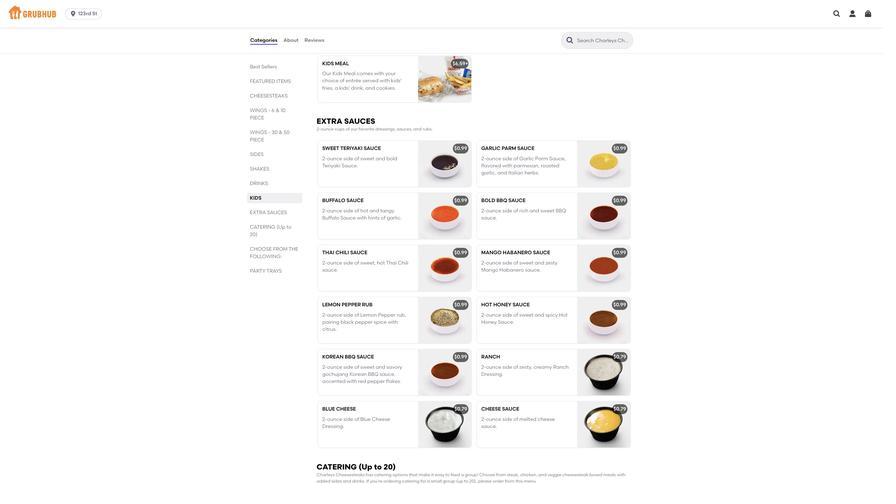 Task type: locate. For each thing, give the bounding box(es) containing it.
ounce for 2-ounce side of hot and tangy buffalo sauce with hints of garlic.
[[327, 208, 342, 214]]

0 vertical spatial -
[[424, 42, 425, 47]]

hot left thai
[[377, 260, 385, 266]]

charleys up added
[[317, 473, 335, 478]]

2- left cups
[[317, 127, 321, 132]]

fresh
[[589, 42, 599, 47]]

from
[[273, 246, 288, 252]]

ounce inside 2-ounce side of blue cheese dressing.
[[327, 417, 342, 423]]

wings inside the wings - 6 & 10 piece
[[250, 108, 267, 114]]

ounce left cups
[[321, 127, 334, 132]]

sauce. right honey
[[498, 319, 514, 325]]

catering inside 'catering (up to 20)'
[[250, 224, 275, 230]]

of left zesty,
[[513, 364, 518, 370]]

and down served
[[365, 85, 375, 91]]

from down steak,
[[505, 479, 515, 484]]

(up up if
[[359, 463, 372, 472]]

1 horizontal spatial catering
[[317, 463, 357, 472]]

sauce. right the habanero
[[525, 267, 541, 273]]

menu.
[[524, 479, 537, 484]]

kids inside the our kids meal comes with your choice of entrée served with kids' fries, a kids' drink, and cookies.
[[333, 71, 343, 77]]

- right everyone
[[424, 42, 425, 47]]

2- inside 2-ounce side of zesty, creamy ranch dressing.
[[481, 364, 486, 370]]

drinks.
[[352, 479, 365, 484]]

sweet inside the 2-ounce side of sweet and bold teriyaki sauce.
[[360, 156, 374, 162]]

sauce. down the thai
[[322, 267, 338, 273]]

prepared
[[569, 42, 588, 47]]

kids for charleys
[[317, 32, 335, 41]]

$0.99
[[454, 146, 467, 152], [613, 146, 626, 152], [454, 198, 467, 204], [613, 198, 626, 204], [454, 250, 467, 256], [613, 250, 626, 256], [454, 302, 467, 308], [613, 302, 626, 308], [454, 354, 467, 360]]

piece inside wings - 30 & 50 piece
[[250, 137, 264, 143]]

2 piece from the top
[[250, 137, 264, 143]]

10
[[281, 108, 286, 114]]

side inside 2-ounce side of rich and sweet bbq sauce.
[[502, 208, 512, 214]]

sauces inside extra sauces 2-ounce cups of our favorite dressings, sauces, and rubs.
[[344, 117, 375, 126]]

of for hot
[[513, 312, 518, 318]]

sweet teriyaki sauce
[[322, 146, 381, 152]]

sauce for 2-ounce side of sweet and bold teriyaki sauce.
[[364, 146, 381, 152]]

1 horizontal spatial svg image
[[848, 10, 857, 18]]

side for lemon pepper rub
[[343, 312, 353, 318]]

2- for garlic
[[481, 156, 486, 162]]

1 horizontal spatial extra
[[317, 117, 342, 126]]

of inside 2-ounce side of rich and sweet bbq sauce.
[[513, 208, 518, 214]]

of inside 2-ounce side of lemon pepper rub, pairing black pepper spice with citrus.
[[354, 312, 359, 318]]

0 vertical spatial catering
[[374, 473, 392, 478]]

party
[[250, 268, 265, 274]]

(up inside 'catering (up to 20)'
[[277, 224, 285, 230]]

of inside 2-ounce side of zesty, creamy ranch dressing.
[[513, 364, 518, 370]]

0 vertical spatial pepper
[[355, 319, 373, 325]]

of down hot honey sauce
[[513, 312, 518, 318]]

accented
[[322, 379, 346, 385]]

1 vertical spatial catering
[[317, 463, 357, 472]]

0 horizontal spatial sauces
[[267, 210, 287, 216]]

2 vertical spatial a
[[427, 479, 430, 484]]

1 vertical spatial kids
[[333, 71, 343, 77]]

comes
[[357, 71, 373, 77]]

1 horizontal spatial cheese
[[481, 406, 501, 413]]

side up sauce
[[343, 208, 353, 214]]

1 horizontal spatial dressing.
[[481, 372, 503, 378]]

and
[[365, 85, 375, 91], [413, 127, 422, 132], [376, 156, 385, 162], [497, 170, 507, 176], [370, 208, 379, 214], [530, 208, 539, 214], [535, 260, 544, 266], [535, 312, 544, 318], [376, 364, 385, 370], [538, 473, 547, 478], [343, 479, 351, 484]]

1 vertical spatial pepper
[[367, 379, 385, 385]]

following:
[[250, 254, 282, 260]]

extra
[[317, 117, 342, 126], [250, 210, 266, 216]]

and inside 2-ounce side of rich and sweet bbq sauce.
[[530, 208, 539, 214]]

sauces for extra sauces 2-ounce cups of our favorite dressings, sauces, and rubs.
[[344, 117, 375, 126]]

2- down the thai
[[322, 260, 327, 266]]

sauces up our
[[344, 117, 375, 126]]

- left 30
[[268, 130, 270, 136]]

2- down bold
[[481, 208, 486, 214]]

cheesesteaks up meal
[[336, 42, 365, 47]]

of up sauce
[[354, 208, 359, 214]]

cheese sauce image
[[577, 402, 630, 448]]

side down hot honey sauce
[[502, 312, 512, 318]]

0 horizontal spatial for
[[397, 42, 403, 47]]

1 wings from the top
[[250, 108, 267, 114]]

2- down cheese sauce
[[481, 417, 486, 423]]

0 horizontal spatial 20)
[[250, 232, 257, 238]]

sauce,
[[380, 372, 396, 378]]

sauce. inside the 2-ounce side of melted cheese sauce.
[[481, 424, 497, 430]]

of left entrée
[[340, 78, 344, 84]]

$0.79
[[614, 354, 626, 360], [455, 406, 467, 413], [614, 406, 626, 413]]

this
[[516, 479, 523, 484]]

and right sides
[[343, 479, 351, 484]]

2- for mango
[[481, 260, 486, 266]]

party trays
[[250, 268, 282, 274]]

sauce. inside 2-ounce side of rich and sweet bbq sauce.
[[481, 215, 497, 221]]

0 horizontal spatial kids'
[[339, 85, 350, 91]]

sauce,
[[549, 156, 566, 162]]

2- up the teriyaki
[[322, 156, 327, 162]]

1 cheese from the left
[[336, 406, 356, 413]]

sellers
[[261, 64, 277, 70]]

- left 6
[[268, 108, 270, 114]]

has inside catering (up to 20) charleys cheesesteaks has catering options that make it easy to feed a group! choose from steak, chicken, and veggie cheesesteak boxed meals with added sides and drinks. if you're ordering catering for a small group (up to 20), please order from this menu.
[[366, 473, 373, 478]]

a right fries,
[[335, 85, 338, 91]]

2-ounce side of garlic parm sauce, flavored with parmesan, roasted garlic, and italian herbs.
[[481, 156, 566, 176]]

2- up pairing
[[322, 312, 327, 318]]

of up the habanero
[[513, 260, 518, 266]]

for inside kids charleys cheesesteaks has something for everyone - including little humans with big appetites. each charleys kids meal is prepared fresh to order.
[[397, 42, 403, 47]]

1 vertical spatial cheesesteaks
[[336, 473, 365, 478]]

(up for catering (up to 20) charleys cheesesteaks has catering options that make it easy to feed a group! choose from steak, chicken, and veggie cheesesteak boxed meals with added sides and drinks. if you're ordering catering for a small group (up to 20), please order from this menu.
[[359, 463, 372, 472]]

0 horizontal spatial kids
[[333, 71, 343, 77]]

rich
[[519, 208, 528, 214]]

sweet
[[322, 146, 339, 152]]

of inside the 2-ounce side of sweet and bold teriyaki sauce.
[[354, 156, 359, 162]]

side inside 2-ounce side of blue cheese dressing.
[[343, 417, 353, 423]]

0 horizontal spatial catering
[[374, 473, 392, 478]]

0 vertical spatial cheesesteaks
[[336, 42, 365, 47]]

ounce inside the 2-ounce side of sweet and bold teriyaki sauce.
[[327, 156, 342, 162]]

$0.99 for 2-ounce side of rich and sweet bbq sauce.
[[613, 198, 626, 204]]

side down korean bbq sauce
[[343, 364, 353, 370]]

1 horizontal spatial kids'
[[391, 78, 402, 84]]

easy
[[435, 473, 444, 478]]

ounce inside 2-ounce side of lemon pepper rub, pairing black pepper spice with citrus.
[[327, 312, 342, 318]]

side for cheese sauce
[[502, 417, 512, 423]]

of for korean
[[354, 364, 359, 370]]

1 horizontal spatial hot
[[377, 260, 385, 266]]

0 vertical spatial kids
[[317, 32, 335, 41]]

for down make
[[420, 479, 426, 484]]

a down make
[[427, 479, 430, 484]]

1 vertical spatial has
[[366, 473, 373, 478]]

30
[[272, 130, 278, 136]]

kids' down your
[[391, 78, 402, 84]]

1 horizontal spatial 20)
[[384, 463, 396, 472]]

$0.79 for 2-ounce side of melted cheese sauce.
[[614, 406, 626, 413]]

pepper down lemon
[[355, 319, 373, 325]]

sauce. down cheese sauce
[[481, 424, 497, 430]]

& inside wings - 30 & 50 piece
[[279, 130, 283, 136]]

side down thai chili sauce
[[343, 260, 353, 266]]

sweet,
[[360, 260, 376, 266]]

& right 30
[[279, 130, 283, 136]]

side down cheese sauce
[[502, 417, 512, 423]]

side for garlic parm sauce
[[502, 156, 512, 162]]

1 vertical spatial 20)
[[384, 463, 396, 472]]

ounce inside 2-ounce side of sweet and zesty mango habanero sauce.
[[486, 260, 501, 266]]

1 vertical spatial hot
[[377, 260, 385, 266]]

blue
[[360, 417, 371, 423]]

to right 'fresh'
[[600, 42, 604, 47]]

bold bbq sauce image
[[577, 193, 630, 239]]

(up
[[277, 224, 285, 230], [359, 463, 372, 472]]

with left big
[[474, 42, 483, 47]]

fries,
[[322, 85, 334, 91]]

make
[[419, 473, 430, 478]]

2-ounce side of sweet and spicy hot honey sauce.
[[481, 312, 568, 325]]

about
[[283, 37, 299, 43]]

2 cheesesteaks from the top
[[336, 473, 365, 478]]

0 vertical spatial meal
[[553, 42, 563, 47]]

123rd st
[[78, 11, 97, 17]]

ounce up flavored
[[486, 156, 501, 162]]

0 horizontal spatial a
[[335, 85, 338, 91]]

0 horizontal spatial cheese
[[336, 406, 356, 413]]

side up the habanero
[[502, 260, 512, 266]]

sweet
[[360, 156, 374, 162], [540, 208, 555, 214], [519, 260, 534, 266], [519, 312, 534, 318], [360, 364, 374, 370]]

wings inside wings - 30 & 50 piece
[[250, 130, 267, 136]]

catering
[[374, 473, 392, 478], [402, 479, 419, 484]]

lemon
[[322, 302, 341, 308]]

citrus.
[[322, 327, 337, 333]]

20) inside catering (up to 20) charleys cheesesteaks has catering options that make it easy to feed a group! choose from steak, chicken, and veggie cheesesteak boxed meals with added sides and drinks. if you're ordering catering for a small group (up to 20), please order from this menu.
[[384, 463, 396, 472]]

drinks
[[250, 181, 268, 187]]

2- inside 2-ounce side of sweet and spicy hot honey sauce.
[[481, 312, 486, 318]]

2 wings from the top
[[250, 130, 267, 136]]

- for 10
[[268, 108, 270, 114]]

1 horizontal spatial catering
[[402, 479, 419, 484]]

20) up choose
[[250, 232, 257, 238]]

-
[[424, 42, 425, 47], [268, 108, 270, 114], [268, 130, 270, 136]]

1 has from the top
[[366, 42, 373, 47]]

with down pepper
[[388, 319, 398, 325]]

choose
[[250, 246, 272, 252]]

hot
[[559, 312, 568, 318]]

- inside the wings - 6 & 10 piece
[[268, 108, 270, 114]]

kids
[[544, 42, 552, 47], [333, 71, 343, 77]]

kids up our
[[322, 61, 334, 67]]

ounce inside extra sauces 2-ounce cups of our favorite dressings, sauces, and rubs.
[[321, 127, 334, 132]]

of left garlic
[[513, 156, 518, 162]]

ounce inside the 2-ounce side of melted cheese sauce.
[[486, 417, 501, 423]]

with up served
[[374, 71, 384, 77]]

order
[[493, 479, 504, 484]]

side inside 2-ounce side of sweet and zesty mango habanero sauce.
[[502, 260, 512, 266]]

0 vertical spatial piece
[[250, 115, 264, 121]]

pepper inside 2-ounce side of lemon pepper rub, pairing black pepper spice with citrus.
[[355, 319, 373, 325]]

1 horizontal spatial svg image
[[864, 10, 872, 18]]

to right (up
[[464, 479, 468, 484]]

1 vertical spatial kids'
[[339, 85, 350, 91]]

1 horizontal spatial sauce.
[[498, 319, 514, 325]]

0 horizontal spatial dressing.
[[322, 424, 344, 430]]

thai chili sauce image
[[418, 245, 471, 291]]

1 vertical spatial dressing.
[[322, 424, 344, 430]]

side for mango habanero sauce
[[502, 260, 512, 266]]

ounce up gochujang
[[327, 364, 342, 370]]

of down pepper
[[354, 312, 359, 318]]

2- inside the 2-ounce side of hot and tangy buffalo sauce with hints of garlic.
[[322, 208, 327, 214]]

piece up wings - 30 & 50 piece
[[250, 115, 264, 121]]

2- up flavored
[[481, 156, 486, 162]]

pepper down sauce,
[[367, 379, 385, 385]]

sauce for 2-ounce side of garlic parm sauce, flavored with parmesan, roasted garlic, and italian herbs.
[[517, 146, 535, 152]]

0 horizontal spatial extra
[[250, 210, 266, 216]]

kids
[[317, 32, 335, 41], [322, 61, 334, 67], [250, 195, 261, 201]]

a up (up
[[461, 473, 464, 478]]

and up sauce,
[[376, 364, 385, 370]]

$6.59
[[453, 61, 465, 67]]

blue
[[322, 406, 335, 413]]

ounce down blue cheese
[[327, 417, 342, 423]]

1 vertical spatial sauce.
[[498, 319, 514, 325]]

veggie
[[548, 473, 561, 478]]

sweet up korean
[[360, 364, 374, 370]]

side inside the 2-ounce side of sweet and bold teriyaki sauce.
[[343, 156, 353, 162]]

cheese up 2-ounce side of blue cheese dressing.
[[336, 406, 356, 413]]

2 vertical spatial kids
[[250, 195, 261, 201]]

side inside 2-ounce side of sweet, hot thai chili sauce.
[[343, 260, 353, 266]]

buffalo
[[322, 198, 345, 204]]

herbs.
[[525, 170, 539, 176]]

1 vertical spatial piece
[[250, 137, 264, 143]]

side inside the 2-ounce side of melted cheese sauce.
[[502, 417, 512, 423]]

ounce up mango
[[486, 260, 501, 266]]

sides
[[331, 479, 342, 484]]

1 vertical spatial (up
[[359, 463, 372, 472]]

catering down that
[[402, 479, 419, 484]]

sweet inside 2-ounce side of sweet and savory gochujang korean bbq sauce, accented with red pepper flakes.
[[360, 364, 374, 370]]

ounce inside the 2-ounce side of hot and tangy buffalo sauce with hints of garlic.
[[327, 208, 342, 214]]

cups
[[335, 127, 345, 132]]

meals
[[603, 473, 616, 478]]

1 vertical spatial for
[[420, 479, 426, 484]]

- inside kids charleys cheesesteaks has something for everyone - including little humans with big appetites. each charleys kids meal is prepared fresh to order.
[[424, 42, 425, 47]]

boxed
[[589, 473, 602, 478]]

to
[[600, 42, 604, 47], [287, 224, 291, 230], [374, 463, 382, 472], [445, 473, 450, 478], [464, 479, 468, 484]]

$0.99 for 2-ounce side of sweet and savory gochujang korean bbq sauce, accented with red pepper flakes.
[[454, 354, 467, 360]]

of for lemon
[[354, 312, 359, 318]]

sweet inside 2-ounce side of sweet and spicy hot honey sauce.
[[519, 312, 534, 318]]

wings
[[250, 108, 267, 114], [250, 130, 267, 136]]

of inside 2-ounce side of sweet and zesty mango habanero sauce.
[[513, 260, 518, 266]]

2- for sweet
[[322, 156, 327, 162]]

ounce for 2-ounce side of rich and sweet bbq sauce.
[[486, 208, 501, 214]]

has inside kids charleys cheesesteaks has something for everyone - including little humans with big appetites. each charleys kids meal is prepared fresh to order.
[[366, 42, 373, 47]]

sweet down hot honey sauce
[[519, 312, 534, 318]]

parmesan,
[[514, 163, 540, 169]]

hot
[[360, 208, 368, 214], [377, 260, 385, 266]]

sweet inside 2-ounce side of sweet and zesty mango habanero sauce.
[[519, 260, 534, 266]]

cheesesteaks up 'drinks.'
[[336, 473, 365, 478]]

side inside 2-ounce side of sweet and savory gochujang korean bbq sauce, accented with red pepper flakes.
[[343, 364, 353, 370]]

2- inside 2-ounce side of blue cheese dressing.
[[322, 417, 327, 423]]

zesty,
[[519, 364, 532, 370]]

with inside 2-ounce side of garlic parm sauce, flavored with parmesan, roasted garlic, and italian herbs.
[[502, 163, 512, 169]]

20) inside 'catering (up to 20)'
[[250, 232, 257, 238]]

kids meal
[[322, 61, 349, 67]]

0 horizontal spatial meal
[[344, 71, 356, 77]]

it
[[431, 473, 434, 478]]

dressing. inside 2-ounce side of zesty, creamy ranch dressing.
[[481, 372, 503, 378]]

has left something
[[366, 42, 373, 47]]

ounce inside 2-ounce side of rich and sweet bbq sauce.
[[486, 208, 501, 214]]

with up italian at right
[[502, 163, 512, 169]]

(up down extra sauces
[[277, 224, 285, 230]]

2- down ranch
[[481, 364, 486, 370]]

2- inside 2-ounce side of sweet and zesty mango habanero sauce.
[[481, 260, 486, 266]]

ounce for 2-ounce side of sweet and bold teriyaki sauce.
[[327, 156, 342, 162]]

0 horizontal spatial sauce.
[[342, 163, 358, 169]]

of down sweet teriyaki sauce
[[354, 156, 359, 162]]

1 vertical spatial -
[[268, 108, 270, 114]]

0 horizontal spatial hot
[[360, 208, 368, 214]]

1 horizontal spatial (up
[[359, 463, 372, 472]]

0 horizontal spatial (up
[[277, 224, 285, 230]]

with down korean
[[347, 379, 357, 385]]

(up inside catering (up to 20) charleys cheesesteaks has catering options that make it easy to feed a group! choose from steak, chicken, and veggie cheesesteak boxed meals with added sides and drinks. if you're ordering catering for a small group (up to 20), please order from this menu.
[[359, 463, 372, 472]]

reviews
[[305, 37, 324, 43]]

hot inside the 2-ounce side of hot and tangy buffalo sauce with hints of garlic.
[[360, 208, 368, 214]]

2-ounce side of sweet and zesty mango habanero sauce.
[[481, 260, 557, 273]]

0 horizontal spatial catering
[[250, 224, 275, 230]]

and left rubs.
[[413, 127, 422, 132]]

sauce up "zesty"
[[533, 250, 550, 256]]

mango
[[481, 250, 502, 256]]

sauce. down bold
[[481, 215, 497, 221]]

and left spicy
[[535, 312, 544, 318]]

& right 6
[[276, 108, 279, 114]]

cheese up the 2-ounce side of melted cheese sauce. at the right of the page
[[481, 406, 501, 413]]

of inside 2-ounce side of sweet and savory gochujang korean bbq sauce, accented with red pepper flakes.
[[354, 364, 359, 370]]

you're
[[370, 479, 382, 484]]

Search Charleys Cheesesteaks and Wings search field
[[576, 37, 631, 44]]

1 vertical spatial kids
[[322, 61, 334, 67]]

of inside 2-ounce side of sweet, hot thai chili sauce.
[[354, 260, 359, 266]]

ounce for 2-ounce side of sweet and zesty mango habanero sauce.
[[486, 260, 501, 266]]

piece
[[250, 115, 264, 121], [250, 137, 264, 143]]

wings left 6
[[250, 108, 267, 114]]

small
[[431, 479, 442, 484]]

0 vertical spatial catering
[[250, 224, 275, 230]]

0 vertical spatial sauce.
[[342, 163, 358, 169]]

about button
[[283, 28, 299, 53]]

2- inside 2-ounce side of sweet and savory gochujang korean bbq sauce, accented with red pepper flakes.
[[322, 364, 327, 370]]

cheesesteaks
[[250, 93, 288, 99]]

extra for extra sauces 2-ounce cups of our favorite dressings, sauces, and rubs.
[[317, 117, 342, 126]]

2 has from the top
[[366, 473, 373, 478]]

meal
[[553, 42, 563, 47], [344, 71, 356, 77]]

0 vertical spatial kids
[[544, 42, 552, 47]]

options
[[393, 473, 408, 478]]

dressing. down blue
[[322, 424, 344, 430]]

to up group
[[445, 473, 450, 478]]

ounce down cheese sauce
[[486, 417, 501, 423]]

and inside 2-ounce side of sweet and savory gochujang korean bbq sauce, accented with red pepper flakes.
[[376, 364, 385, 370]]

bbq inside 2-ounce side of sweet and savory gochujang korean bbq sauce, accented with red pepper flakes.
[[368, 372, 379, 378]]

0 vertical spatial wings
[[250, 108, 267, 114]]

2 horizontal spatial a
[[461, 473, 464, 478]]

ounce inside 2-ounce side of garlic parm sauce, flavored with parmesan, roasted garlic, and italian herbs.
[[486, 156, 501, 162]]

1 horizontal spatial kids
[[544, 42, 552, 47]]

of down tangy on the left of the page
[[381, 215, 386, 221]]

0 vertical spatial sauces
[[344, 117, 375, 126]]

1 piece from the top
[[250, 115, 264, 121]]

1 horizontal spatial meal
[[553, 42, 563, 47]]

ounce inside 2-ounce side of sweet, hot thai chili sauce.
[[327, 260, 342, 266]]

of for garlic
[[513, 156, 518, 162]]

$0.99 for 2-ounce side of lemon pepper rub, pairing black pepper spice with citrus.
[[454, 302, 467, 308]]

$0.99 for 2-ounce side of garlic parm sauce, flavored with parmesan, roasted garlic, and italian herbs.
[[613, 146, 626, 152]]

piece for wings - 6 & 10 piece
[[250, 115, 264, 121]]

1 vertical spatial &
[[279, 130, 283, 136]]

sauce. inside the 2-ounce side of sweet and bold teriyaki sauce.
[[342, 163, 358, 169]]

0 vertical spatial &
[[276, 108, 279, 114]]

catering down extra sauces
[[250, 224, 275, 230]]

0 vertical spatial (up
[[277, 224, 285, 230]]

catering up you're
[[374, 473, 392, 478]]

catering inside catering (up to 20) charleys cheesesteaks has catering options that make it easy to feed a group! choose from steak, chicken, and veggie cheesesteak boxed meals with added sides and drinks. if you're ordering catering for a small group (up to 20), please order from this menu.
[[317, 463, 357, 472]]

for left everyone
[[397, 42, 403, 47]]

ounce for 2-ounce side of sweet, hot thai chili sauce.
[[327, 260, 342, 266]]

garlic
[[519, 156, 534, 162]]

2-ounce side of zesty, creamy ranch dressing.
[[481, 364, 569, 378]]

& inside the wings - 6 & 10 piece
[[276, 108, 279, 114]]

svg image
[[864, 10, 872, 18], [70, 10, 77, 17]]

0 vertical spatial a
[[335, 85, 338, 91]]

ounce inside 2-ounce side of sweet and spicy hot honey sauce.
[[486, 312, 501, 318]]

$0.79 for 2-ounce side of zesty, creamy ranch dressing.
[[614, 354, 626, 360]]

sauce for 2-ounce side of sweet, hot thai chili sauce.
[[350, 250, 367, 256]]

0 horizontal spatial svg image
[[833, 10, 841, 18]]

kids inside kids charleys cheesesteaks has something for everyone - including little humans with big appetites. each charleys kids meal is prepared fresh to order.
[[317, 32, 335, 41]]

2- inside 2-ounce side of sweet, hot thai chili sauce.
[[322, 260, 327, 266]]

2 svg image from the left
[[848, 10, 857, 18]]

wings left 30
[[250, 130, 267, 136]]

of for mango
[[513, 260, 518, 266]]

side inside 2-ounce side of lemon pepper rub, pairing black pepper spice with citrus.
[[343, 312, 353, 318]]

lemon pepper rub
[[322, 302, 373, 308]]

0 vertical spatial extra
[[317, 117, 342, 126]]

to up the
[[287, 224, 291, 230]]

20) for catering (up to 20) charleys cheesesteaks has catering options that make it easy to feed a group! choose from steak, chicken, and veggie cheesesteak boxed meals with added sides and drinks. if you're ordering catering for a small group (up to 20), please order from this menu.
[[384, 463, 396, 472]]

charleys inside catering (up to 20) charleys cheesesteaks has catering options that make it easy to feed a group! choose from steak, chicken, and veggie cheesesteak boxed meals with added sides and drinks. if you're ordering catering for a small group (up to 20), please order from this menu.
[[317, 473, 335, 478]]

1 vertical spatial extra
[[250, 210, 266, 216]]

20) for catering (up to 20)
[[250, 232, 257, 238]]

honey
[[493, 302, 511, 308]]

sauce up garlic
[[517, 146, 535, 152]]

sauce for 2-ounce side of sweet and savory gochujang korean bbq sauce, accented with red pepper flakes.
[[357, 354, 374, 360]]

piece inside the wings - 6 & 10 piece
[[250, 115, 264, 121]]

garlic parm sauce image
[[577, 141, 630, 187]]

0 vertical spatial hot
[[360, 208, 368, 214]]

1 horizontal spatial sauces
[[344, 117, 375, 126]]

dressing. down ranch
[[481, 372, 503, 378]]

side inside 2-ounce side of zesty, creamy ranch dressing.
[[502, 364, 512, 370]]

side up black
[[343, 312, 353, 318]]

side left zesty,
[[502, 364, 512, 370]]

$0.79 for 2-ounce side of blue cheese dressing.
[[455, 406, 467, 413]]

sauce.
[[342, 163, 358, 169], [498, 319, 514, 325]]

2- inside the 2-ounce side of sweet and bold teriyaki sauce.
[[322, 156, 327, 162]]

meal inside the our kids meal comes with your choice of entrée served with kids' fries, a kids' drink, and cookies.
[[344, 71, 356, 77]]

0 vertical spatial 20)
[[250, 232, 257, 238]]

mango habanero sauce image
[[577, 245, 630, 291]]

2- inside 2-ounce side of garlic parm sauce, flavored with parmesan, roasted garlic, and italian herbs.
[[481, 156, 486, 162]]

sweet for zesty
[[519, 260, 534, 266]]

catering
[[250, 224, 275, 230], [317, 463, 357, 472]]

2- for bold
[[481, 208, 486, 214]]

1 vertical spatial meal
[[344, 71, 356, 77]]

ounce for 2-ounce side of lemon pepper rub, pairing black pepper spice with citrus.
[[327, 312, 342, 318]]

0 vertical spatial for
[[397, 42, 403, 47]]

sweet down sweet teriyaki sauce
[[360, 156, 374, 162]]

has up if
[[366, 473, 373, 478]]

sweet right rich
[[540, 208, 555, 214]]

0 vertical spatial dressing.
[[481, 372, 503, 378]]

2- for blue
[[322, 417, 327, 423]]

50
[[284, 130, 290, 136]]

side
[[343, 156, 353, 162], [502, 156, 512, 162], [343, 208, 353, 214], [502, 208, 512, 214], [343, 260, 353, 266], [502, 260, 512, 266], [343, 312, 353, 318], [502, 312, 512, 318], [343, 364, 353, 370], [502, 364, 512, 370], [343, 417, 353, 423], [502, 417, 512, 423]]

1 cheesesteaks from the top
[[336, 42, 365, 47]]

2- up gochujang
[[322, 364, 327, 370]]

side for bold bbq sauce
[[502, 208, 512, 214]]

pepper inside 2-ounce side of sweet and savory gochujang korean bbq sauce, accented with red pepper flakes.
[[367, 379, 385, 385]]

kids inside kids charleys cheesesteaks has something for everyone - including little humans with big appetites. each charleys kids meal is prepared fresh to order.
[[544, 42, 552, 47]]

1 vertical spatial catering
[[402, 479, 419, 484]]

charleys right the each
[[525, 42, 543, 47]]

- inside wings - 30 & 50 piece
[[268, 130, 270, 136]]

of inside the 2-ounce side of melted cheese sauce.
[[513, 417, 518, 423]]

20),
[[469, 479, 477, 484]]

sweet for bold
[[360, 156, 374, 162]]

sauce. inside 2-ounce side of sweet and zesty mango habanero sauce.
[[525, 267, 541, 273]]

1 vertical spatial wings
[[250, 130, 267, 136]]

side inside 2-ounce side of garlic parm sauce, flavored with parmesan, roasted garlic, and italian herbs.
[[502, 156, 512, 162]]

from up order
[[496, 473, 506, 478]]

2- up mango
[[481, 260, 486, 266]]

0 vertical spatial has
[[366, 42, 373, 47]]

of inside 2-ounce side of blue cheese dressing.
[[354, 417, 359, 423]]

sauce up 2-ounce side of sweet and spicy hot honey sauce. on the right bottom
[[513, 302, 530, 308]]

sauce up 2-ounce side of sweet and savory gochujang korean bbq sauce, accented with red pepper flakes.
[[357, 354, 374, 360]]

svg image
[[833, 10, 841, 18], [848, 10, 857, 18]]

2 vertical spatial -
[[268, 130, 270, 136]]

items
[[276, 78, 291, 84]]

1 horizontal spatial for
[[420, 479, 426, 484]]

0 horizontal spatial svg image
[[70, 10, 77, 17]]

side inside 2-ounce side of sweet and spicy hot honey sauce.
[[502, 312, 512, 318]]

of left blue
[[354, 417, 359, 423]]

and right rich
[[530, 208, 539, 214]]

1 vertical spatial sauces
[[267, 210, 287, 216]]

of inside 2-ounce side of sweet and spicy hot honey sauce.
[[513, 312, 518, 318]]



Task type: vqa. For each thing, say whether or not it's contained in the screenshot.


Task type: describe. For each thing, give the bounding box(es) containing it.
and inside 2-ounce side of sweet and spicy hot honey sauce.
[[535, 312, 544, 318]]

cheesesteaks inside kids charleys cheesesteaks has something for everyone - including little humans with big appetites. each charleys kids meal is prepared fresh to order.
[[336, 42, 365, 47]]

garlic,
[[481, 170, 496, 176]]

and inside the 2-ounce side of hot and tangy buffalo sauce with hints of garlic.
[[370, 208, 379, 214]]

sweet teriyaki sauce image
[[418, 141, 471, 187]]

2- for thai
[[322, 260, 327, 266]]

$0.99 for 2-ounce side of hot and tangy buffalo sauce with hints of garlic.
[[454, 198, 467, 204]]

everyone
[[404, 42, 422, 47]]

(up for catering (up to 20)
[[277, 224, 285, 230]]

sauces for extra sauces
[[267, 210, 287, 216]]

choose
[[479, 473, 495, 478]]

including
[[426, 42, 445, 47]]

& for 6
[[276, 108, 279, 114]]

meal
[[335, 61, 349, 67]]

2-ounce side of sweet, hot thai chili sauce.
[[322, 260, 408, 273]]

served
[[363, 78, 379, 84]]

sauces,
[[397, 127, 412, 132]]

kids for meal
[[322, 61, 334, 67]]

2- for hot
[[481, 312, 486, 318]]

for inside catering (up to 20) charleys cheesesteaks has catering options that make it easy to feed a group! choose from steak, chicken, and veggie cheesesteak boxed meals with added sides and drinks. if you're ordering catering for a small group (up to 20), please order from this menu.
[[420, 479, 426, 484]]

garlic
[[481, 146, 501, 152]]

blue cheese image
[[418, 402, 471, 448]]

bold bbq sauce
[[481, 198, 526, 204]]

1 vertical spatial from
[[505, 479, 515, 484]]

kids meal image
[[418, 56, 471, 102]]

sweet for spicy
[[519, 312, 534, 318]]

sauce up the 2-ounce side of hot and tangy buffalo sauce with hints of garlic.
[[346, 198, 364, 204]]

spice
[[374, 319, 387, 325]]

ranch
[[553, 364, 569, 370]]

1 svg image from the left
[[833, 10, 841, 18]]

ranch
[[481, 354, 500, 360]]

savory
[[386, 364, 402, 370]]

with inside catering (up to 20) charleys cheesesteaks has catering options that make it easy to feed a group! choose from steak, chicken, and veggie cheesesteak boxed meals with added sides and drinks. if you're ordering catering for a small group (up to 20), please order from this menu.
[[617, 473, 626, 478]]

2-ounce side of sweet and bold teriyaki sauce.
[[322, 156, 397, 169]]

dressing. inside 2-ounce side of blue cheese dressing.
[[322, 424, 344, 430]]

added
[[317, 479, 330, 484]]

wings for wings - 30 & 50 piece
[[250, 130, 267, 136]]

with inside 2-ounce side of sweet and savory gochujang korean bbq sauce, accented with red pepper flakes.
[[347, 379, 357, 385]]

2- for buffalo
[[322, 208, 327, 214]]

choice
[[322, 78, 339, 84]]

svg image inside 123rd st button
[[70, 10, 77, 17]]

appetites.
[[491, 42, 512, 47]]

charleys up kids meal
[[317, 42, 335, 47]]

to inside kids charleys cheesesteaks has something for everyone - including little humans with big appetites. each charleys kids meal is prepared fresh to order.
[[600, 42, 604, 47]]

categories button
[[250, 28, 278, 53]]

extra sauces 2-ounce cups of our favorite dressings, sauces, and rubs.
[[317, 117, 433, 132]]

2-ounce side of rich and sweet bbq sauce.
[[481, 208, 566, 221]]

little
[[446, 42, 455, 47]]

dressings,
[[375, 127, 396, 132]]

zesty
[[545, 260, 557, 266]]

sweet for savory
[[360, 364, 374, 370]]

st
[[92, 11, 97, 17]]

and left veggie
[[538, 473, 547, 478]]

of for cheese
[[513, 417, 518, 423]]

order.
[[605, 42, 617, 47]]

pepper
[[342, 302, 361, 308]]

buffalo sauce
[[322, 198, 364, 204]]

honey
[[481, 319, 497, 325]]

catering (up to 20)
[[250, 224, 291, 238]]

- for 50
[[268, 130, 270, 136]]

$0.99 for 2-ounce side of sweet and zesty mango habanero sauce.
[[613, 250, 626, 256]]

side for sweet teriyaki sauce
[[343, 156, 353, 162]]

of for thai
[[354, 260, 359, 266]]

group!
[[465, 473, 478, 478]]

of for blue
[[354, 417, 359, 423]]

hot honey sauce
[[481, 302, 530, 308]]

side for thai chili sauce
[[343, 260, 353, 266]]

korean bbq sauce
[[322, 354, 374, 360]]

hot inside 2-ounce side of sweet, hot thai chili sauce.
[[377, 260, 385, 266]]

a inside the our kids meal comes with your choice of entrée served with kids' fries, a kids' drink, and cookies.
[[335, 85, 338, 91]]

and inside the our kids meal comes with your choice of entrée served with kids' fries, a kids' drink, and cookies.
[[365, 85, 375, 91]]

rubs.
[[423, 127, 433, 132]]

rub
[[362, 302, 373, 308]]

gochujang
[[322, 372, 348, 378]]

featured
[[250, 78, 275, 84]]

catering for catering (up to 20) charleys cheesesteaks has catering options that make it easy to feed a group! choose from steak, chicken, and veggie cheesesteak boxed meals with added sides and drinks. if you're ordering catering for a small group (up to 20), please order from this menu.
[[317, 463, 357, 472]]

side for buffalo sauce
[[343, 208, 353, 214]]

sauce for 2-ounce side of rich and sweet bbq sauce.
[[508, 198, 526, 204]]

wings for wings - 6 & 10 piece
[[250, 108, 267, 114]]

wings - 6 & 10 piece
[[250, 108, 286, 121]]

2- for korean
[[322, 364, 327, 370]]

and inside 2-ounce side of garlic parm sauce, flavored with parmesan, roasted garlic, and italian herbs.
[[497, 170, 507, 176]]

humans
[[456, 42, 473, 47]]

to up you're
[[374, 463, 382, 472]]

1 horizontal spatial a
[[427, 479, 430, 484]]

sweet inside 2-ounce side of rich and sweet bbq sauce.
[[540, 208, 555, 214]]

lemon pepper rub image
[[418, 298, 471, 344]]

sauce for 2-ounce side of sweet and zesty mango habanero sauce.
[[533, 250, 550, 256]]

hot
[[481, 302, 492, 308]]

korean bbq sauce image
[[418, 350, 471, 396]]

our
[[322, 71, 331, 77]]

cheesesteaks inside catering (up to 20) charleys cheesesteaks has catering options that make it easy to feed a group! choose from steak, chicken, and veggie cheesesteak boxed meals with added sides and drinks. if you're ordering catering for a small group (up to 20), please order from this menu.
[[336, 473, 365, 478]]

buffalo sauce image
[[418, 193, 471, 239]]

side for blue cheese
[[343, 417, 353, 423]]

thai chili sauce
[[322, 250, 367, 256]]

is
[[564, 42, 568, 47]]

sauce for 2-ounce side of sweet and spicy hot honey sauce.
[[513, 302, 530, 308]]

ounce for 2-ounce side of sweet and savory gochujang korean bbq sauce, accented with red pepper flakes.
[[327, 364, 342, 370]]

something
[[374, 42, 396, 47]]

sauce
[[340, 215, 356, 221]]

favorite
[[359, 127, 374, 132]]

that
[[409, 473, 418, 478]]

spicy
[[545, 312, 558, 318]]

thai
[[322, 250, 334, 256]]

side for ranch
[[502, 364, 512, 370]]

bbq inside 2-ounce side of rich and sweet bbq sauce.
[[556, 208, 566, 214]]

of inside extra sauces 2-ounce cups of our favorite dressings, sauces, and rubs.
[[346, 127, 350, 132]]

feed
[[451, 473, 460, 478]]

with inside the 2-ounce side of hot and tangy buffalo sauce with hints of garlic.
[[357, 215, 367, 221]]

black
[[341, 319, 354, 325]]

with up the 'cookies.'
[[380, 78, 390, 84]]

bold
[[481, 198, 495, 204]]

ranch image
[[577, 350, 630, 396]]

hot honey sauce image
[[577, 298, 630, 344]]

group
[[443, 479, 455, 484]]

mango habanero sauce
[[481, 250, 550, 256]]

buffalo
[[322, 215, 339, 221]]

creamy
[[534, 364, 552, 370]]

korean
[[350, 372, 367, 378]]

& for 30
[[279, 130, 283, 136]]

to inside 'catering (up to 20)'
[[287, 224, 291, 230]]

sauce up the 2-ounce side of melted cheese sauce. at the right of the page
[[502, 406, 519, 413]]

habanero
[[503, 250, 532, 256]]

search icon image
[[566, 36, 574, 45]]

2- for cheese
[[481, 417, 486, 423]]

teriyaki
[[340, 146, 363, 152]]

sauce. inside 2-ounce side of sweet, hot thai chili sauce.
[[322, 267, 338, 273]]

and inside extra sauces 2-ounce cups of our favorite dressings, sauces, and rubs.
[[413, 127, 422, 132]]

2-ounce side of sweet and savory gochujang korean bbq sauce, accented with red pepper flakes.
[[322, 364, 402, 385]]

parm
[[535, 156, 548, 162]]

pairing
[[322, 319, 339, 325]]

with inside 2-ounce side of lemon pepper rub, pairing black pepper spice with citrus.
[[388, 319, 398, 325]]

ounce for 2-ounce side of garlic parm sauce, flavored with parmesan, roasted garlic, and italian herbs.
[[486, 156, 501, 162]]

2- inside extra sauces 2-ounce cups of our favorite dressings, sauces, and rubs.
[[317, 127, 321, 132]]

2-ounce side of melted cheese sauce.
[[481, 417, 555, 430]]

thai
[[386, 260, 397, 266]]

side for korean bbq sauce
[[343, 364, 353, 370]]

ounce for 2-ounce side of sweet and spicy hot honey sauce.
[[486, 312, 501, 318]]

and inside 2-ounce side of sweet and zesty mango habanero sauce.
[[535, 260, 544, 266]]

$0.99 for 2-ounce side of sweet and spicy hot honey sauce.
[[613, 302, 626, 308]]

2 cheese from the left
[[481, 406, 501, 413]]

0 vertical spatial kids'
[[391, 78, 402, 84]]

catering for catering (up to 20)
[[250, 224, 275, 230]]

blue cheese
[[322, 406, 356, 413]]

of for buffalo
[[354, 208, 359, 214]]

extra for extra sauces
[[250, 210, 266, 216]]

ordering
[[383, 479, 401, 484]]

0 vertical spatial from
[[496, 473, 506, 478]]

123rd st button
[[65, 8, 105, 20]]

side for hot honey sauce
[[502, 312, 512, 318]]

cookies.
[[376, 85, 396, 91]]

hints
[[368, 215, 380, 221]]

tangy
[[380, 208, 394, 214]]

sauce. inside 2-ounce side of sweet and spicy hot honey sauce.
[[498, 319, 514, 325]]

piece for wings - 30 & 50 piece
[[250, 137, 264, 143]]

steak,
[[507, 473, 519, 478]]

and inside the 2-ounce side of sweet and bold teriyaki sauce.
[[376, 156, 385, 162]]

main navigation navigation
[[0, 0, 883, 28]]

catering (up to 20) charleys cheesesteaks has catering options that make it easy to feed a group! choose from steak, chicken, and veggie cheesesteak boxed meals with added sides and drinks. if you're ordering catering for a small group (up to 20), please order from this menu.
[[317, 463, 626, 484]]

the
[[289, 246, 298, 252]]

ounce for 2-ounce side of melted cheese sauce.
[[486, 417, 501, 423]]

1 vertical spatial a
[[461, 473, 464, 478]]

parm
[[502, 146, 516, 152]]

ounce for 2-ounce side of zesty, creamy ranch dressing.
[[486, 364, 501, 370]]

2- for lemon
[[322, 312, 327, 318]]

lemon
[[360, 312, 377, 318]]

$0.99 for 2-ounce side of sweet and bold teriyaki sauce.
[[454, 146, 467, 152]]

ounce for 2-ounce side of blue cheese dressing.
[[327, 417, 342, 423]]

our kids meal comes with your choice of entrée served with kids' fries, a kids' drink, and cookies.
[[322, 71, 402, 91]]

$0.99 for 2-ounce side of sweet, hot thai chili sauce.
[[454, 250, 467, 256]]

of inside the our kids meal comes with your choice of entrée served with kids' fries, a kids' drink, and cookies.
[[340, 78, 344, 84]]

bold
[[386, 156, 397, 162]]

of for sweet
[[354, 156, 359, 162]]

of for bold
[[513, 208, 518, 214]]

meal inside kids charleys cheesesteaks has something for everyone - including little humans with big appetites. each charleys kids meal is prepared fresh to order.
[[553, 42, 563, 47]]

with inside kids charleys cheesesteaks has something for everyone - including little humans with big appetites. each charleys kids meal is prepared fresh to order.
[[474, 42, 483, 47]]



